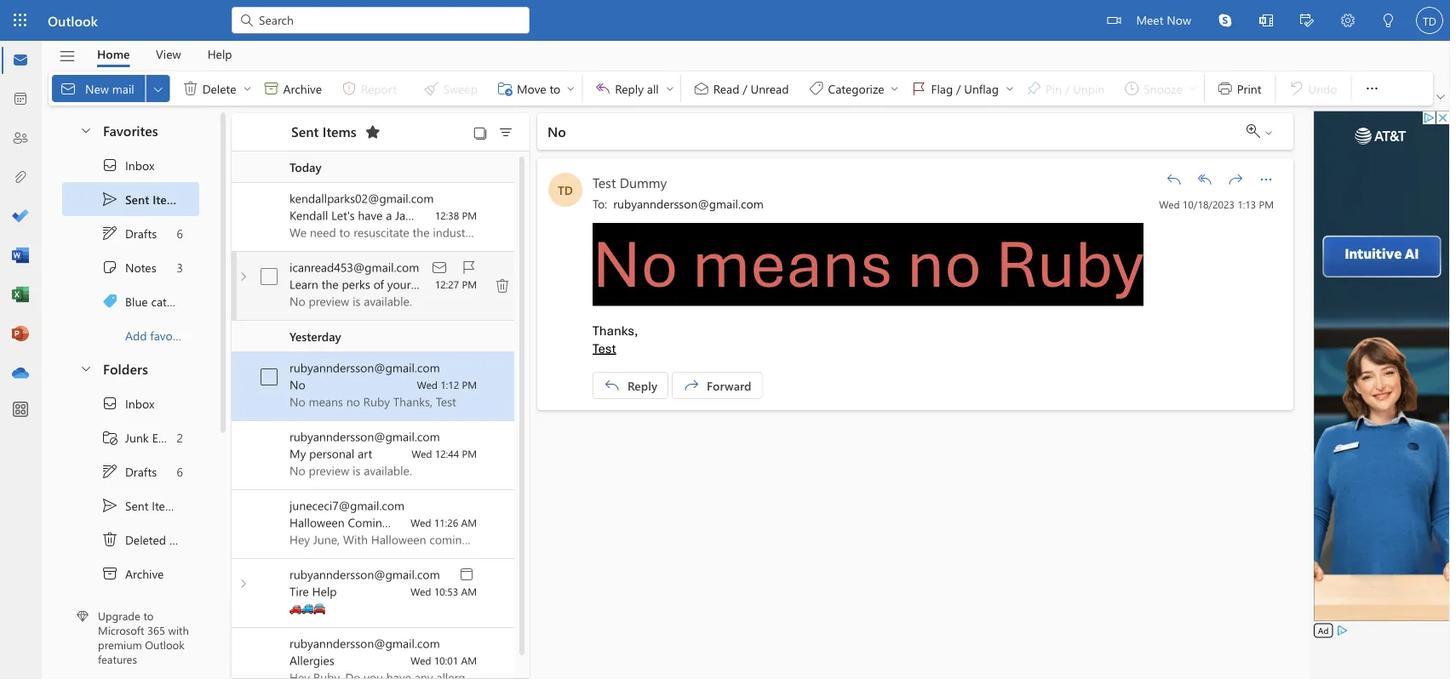 Task type: vqa. For each thing, say whether or not it's contained in the screenshot.
 button
yes



Task type: describe. For each thing, give the bounding box(es) containing it.
move
[[517, 80, 547, 96]]

no down  move to 
[[548, 122, 566, 141]]

no for no means no ruby thanks, test
[[346, 394, 360, 410]]

 inside tree item
[[101, 566, 118, 583]]

no means no ruby application
[[0, 0, 1451, 680]]

Search field
[[257, 11, 520, 28]]

select a conversation checkbox for rubyanndersson@gmail.com
[[256, 433, 290, 460]]

 tree item
[[62, 523, 199, 557]]

thanks, inside 'email message' element
[[593, 323, 638, 339]]

 button
[[1192, 166, 1219, 193]]

 blue category
[[101, 293, 197, 310]]

is for art
[[353, 463, 361, 479]]

pm inside 'email message' element
[[1259, 197, 1274, 211]]

junk
[[125, 430, 149, 446]]

 for  reply all 
[[595, 80, 612, 97]]

ruby for no means no ruby thanks, test
[[363, 394, 390, 410]]

junececi7@gmail.com halloween coming up wed 11:26 am
[[290, 498, 477, 531]]

items for second  tree item from the bottom
[[153, 191, 182, 207]]

 button
[[1222, 166, 1250, 193]]

 read / unread
[[693, 80, 789, 97]]

2 select a conversation checkbox from the top
[[256, 571, 290, 598]]

powerpoint image
[[12, 326, 29, 343]]

🚗🚙🚘
[[290, 601, 325, 617]]

 for 
[[1228, 171, 1245, 188]]

to inside  move to 
[[550, 80, 561, 96]]

select a conversation checkbox for allergies
[[256, 640, 290, 667]]

no for no means no ruby
[[907, 223, 982, 306]]

no means no ruby
[[593, 223, 1144, 306]]

today
[[290, 159, 322, 175]]

junececi7@gmail.com
[[290, 498, 405, 514]]

folders
[[103, 359, 148, 378]]

rubyanndersson@gmail.com down coming
[[290, 567, 440, 583]]

unflag
[[965, 80, 999, 96]]

drafts for 
[[125, 464, 157, 480]]

pm right 12:44
[[462, 447, 477, 461]]

microsoft inside message list list box
[[414, 276, 464, 292]]

tire help
[[290, 584, 337, 600]]

drafts for 
[[125, 226, 157, 241]]

reply for 
[[615, 80, 644, 96]]

 inside tree
[[101, 497, 118, 515]]


[[497, 80, 514, 97]]

 inside the favorites tree
[[101, 191, 118, 208]]

 button for learn the perks of your microsoft account
[[236, 270, 250, 284]]

6 for 
[[177, 464, 183, 480]]

 button for tire help
[[236, 578, 250, 591]]

 new mail
[[60, 80, 134, 97]]

 for  dropdown button
[[1364, 80, 1381, 97]]

home button
[[84, 41, 143, 67]]

/ for 
[[957, 80, 961, 96]]

no means no ruby thanks, test
[[290, 394, 456, 410]]

rubyanndersson@gmail.com for allergies
[[290, 636, 440, 652]]

jam
[[395, 207, 416, 223]]


[[364, 124, 381, 141]]

reply for 
[[628, 378, 658, 394]]

 tree item for 
[[62, 455, 199, 489]]

outlook banner
[[0, 0, 1451, 43]]

 button
[[1287, 0, 1328, 43]]

2
[[177, 430, 183, 446]]

 forward
[[683, 377, 752, 394]]

 inside move & delete group
[[263, 80, 280, 97]]

10:01
[[434, 654, 458, 668]]

the
[[322, 276, 339, 292]]

 for 
[[101, 395, 118, 412]]

 reply all 
[[595, 80, 675, 97]]

 for  reply
[[604, 377, 621, 394]]

 for 
[[101, 157, 118, 174]]

 search field
[[232, 0, 530, 38]]

wed inside 'email message' element
[[1160, 197, 1180, 211]]

 button
[[663, 75, 677, 102]]


[[1217, 80, 1234, 97]]

no preview is available. for art
[[290, 463, 412, 479]]

 button
[[1356, 72, 1390, 106]]

 drafts for 
[[101, 225, 157, 242]]

0 vertical spatial test
[[593, 173, 616, 191]]

learn
[[290, 276, 318, 292]]

art
[[358, 446, 372, 462]]

1 select a conversation checkbox from the top
[[256, 263, 290, 290]]

sent inside sent items 
[[291, 122, 319, 140]]

preview for the
[[309, 293, 349, 309]]

sent inside the favorites tree
[[125, 191, 149, 207]]


[[1437, 93, 1446, 101]]

dummy
[[620, 173, 667, 191]]

pm inside kendallparks02@gmail.com kendall let's have a jam sesh 12:38 pm
[[462, 209, 477, 222]]

blue
[[125, 294, 148, 309]]


[[1108, 14, 1121, 27]]

word image
[[12, 248, 29, 265]]

test dummy image
[[549, 173, 583, 207]]

 archive inside move & delete group
[[263, 80, 322, 97]]


[[458, 566, 475, 584]]

/ for 
[[743, 80, 748, 96]]

tags group
[[685, 72, 1201, 106]]

add favorite tree item
[[62, 319, 199, 353]]

test inside thanks, test
[[593, 340, 616, 357]]

 button
[[50, 42, 84, 71]]

rubyanndersson@gmail.com for no
[[290, 360, 440, 376]]

3
[[177, 260, 183, 275]]


[[1260, 14, 1274, 27]]

halloween
[[290, 515, 345, 531]]

now
[[1167, 11, 1192, 27]]

thanks, inside message list list box
[[393, 394, 433, 410]]

 tree item for 
[[62, 148, 199, 182]]

 for 
[[1197, 171, 1214, 188]]

account manager for test dummy image
[[1417, 7, 1444, 34]]


[[1342, 14, 1355, 27]]

6 for 
[[177, 226, 183, 241]]

am inside junececi7@gmail.com halloween coming up wed 11:26 am
[[461, 516, 477, 530]]

upgrade
[[98, 609, 140, 624]]

no up my
[[290, 394, 306, 410]]

people image
[[12, 130, 29, 147]]

premium
[[98, 638, 142, 653]]

no down my
[[290, 463, 306, 479]]

 button
[[1246, 0, 1287, 43]]

no inside 'email message' element
[[593, 223, 679, 306]]

delete
[[202, 80, 236, 96]]

2 vertical spatial sent
[[125, 498, 149, 514]]

today heading
[[232, 152, 515, 183]]

wed for tire help
[[411, 585, 431, 599]]

message list section
[[232, 109, 530, 680]]

favorite
[[150, 328, 190, 344]]

select a conversation image
[[261, 268, 278, 285]]

 button for 
[[146, 75, 170, 102]]

 for 
[[461, 259, 478, 276]]

help button
[[195, 41, 245, 67]]

category
[[151, 294, 197, 309]]

my
[[290, 446, 306, 462]]

 button for 
[[241, 75, 254, 102]]

 button
[[1434, 89, 1449, 106]]


[[101, 293, 118, 310]]

meet now
[[1137, 11, 1192, 27]]

means for no means no ruby
[[692, 223, 893, 306]]

wed for allergies
[[411, 654, 431, 668]]

sesh
[[419, 207, 443, 223]]

account
[[467, 276, 509, 292]]

mail image
[[12, 52, 29, 69]]

learn the perks of your microsoft account
[[290, 276, 509, 292]]

my personal art
[[290, 446, 372, 462]]

 for 
[[1166, 171, 1183, 188]]

email message element
[[538, 158, 1294, 411]]

items for second  tree item from the top
[[152, 498, 181, 514]]

unread
[[751, 80, 789, 96]]

allergies
[[290, 653, 335, 669]]

 move to 
[[497, 80, 576, 97]]


[[1247, 124, 1261, 138]]

deleted
[[125, 532, 166, 548]]


[[497, 124, 515, 141]]

 inbox for 
[[101, 157, 154, 174]]

calendar image
[[12, 91, 29, 108]]

more apps image
[[12, 402, 29, 419]]

 button for folders
[[71, 353, 100, 384]]

is for perks
[[353, 293, 361, 309]]

categorize
[[828, 80, 885, 96]]

am for allergies
[[461, 654, 477, 668]]

available. for perks
[[364, 293, 412, 309]]

items inside sent items 
[[323, 122, 357, 140]]

inbox for 
[[125, 396, 154, 412]]

wed 1:12 pm
[[417, 378, 477, 392]]

email
[[152, 430, 180, 446]]

outlook inside upgrade to microsoft 365 with premium outlook features
[[145, 638, 185, 653]]

 button
[[1328, 0, 1369, 43]]

ruby for no means no ruby
[[996, 223, 1144, 306]]

wed 10:53 am
[[411, 585, 477, 599]]

no preview is available. for perks
[[290, 293, 412, 309]]

2  tree item from the top
[[62, 489, 199, 523]]

 tree item for 
[[62, 216, 199, 250]]

yesterday heading
[[232, 321, 515, 353]]



Task type: locate. For each thing, give the bounding box(es) containing it.
2  button from the top
[[236, 578, 250, 591]]

none text field containing to:
[[593, 193, 1148, 213]]

no
[[548, 122, 566, 141], [593, 223, 679, 306], [290, 293, 306, 309], [290, 377, 306, 393], [290, 394, 306, 410], [290, 463, 306, 479]]

2 horizontal spatial  button
[[1003, 75, 1017, 102]]

1 horizontal spatial ruby
[[996, 223, 1144, 306]]

 inside the ' '
[[1264, 128, 1274, 138]]

 print
[[1217, 80, 1262, 97]]

no preview is available. down art
[[290, 463, 412, 479]]


[[60, 80, 77, 97], [431, 259, 448, 276]]

/ right flag on the right top of the page
[[957, 80, 961, 96]]

0 horizontal spatial no
[[346, 394, 360, 410]]

select a conversation checkbox down yesterday
[[256, 364, 290, 391]]

archive inside move & delete group
[[283, 80, 322, 96]]

pm right 1:12
[[462, 378, 477, 392]]

0 horizontal spatial means
[[309, 394, 343, 410]]

 for tire help
[[236, 578, 250, 591]]

wed left 12:44
[[412, 447, 432, 461]]

1 vertical spatial 
[[604, 377, 621, 394]]

1 available. from the top
[[364, 293, 412, 309]]

 tree item
[[62, 285, 199, 319]]

 inside button
[[1197, 171, 1214, 188]]

sent up the  "tree item"
[[125, 498, 149, 514]]

microsoft inside upgrade to microsoft 365 with premium outlook features
[[98, 623, 144, 638]]

 archive
[[263, 80, 322, 97], [101, 566, 164, 583]]

 button inside folders tree item
[[71, 353, 100, 384]]

0 vertical spatial  tree item
[[62, 148, 199, 182]]

kendallparks02@gmail.com kendall let's have a jam sesh 12:38 pm
[[290, 190, 477, 223]]

1  from the top
[[236, 270, 250, 284]]

1 vertical spatial select a conversation checkbox
[[256, 433, 290, 460]]

folders tree item
[[62, 353, 199, 387]]

 notes
[[101, 259, 156, 276]]

 inside the favorites tree
[[101, 225, 118, 242]]

 inside button
[[1166, 171, 1183, 188]]

 sent items inside the favorites tree
[[101, 191, 182, 208]]

 inside  categorize 
[[890, 83, 900, 94]]

 tree item
[[62, 148, 199, 182], [62, 387, 199, 421]]

1 preview from the top
[[309, 293, 349, 309]]

 drafts
[[101, 225, 157, 242], [101, 463, 157, 480]]

Select a conversation checkbox
[[256, 263, 290, 290], [256, 433, 290, 460], [256, 502, 290, 529]]

means
[[692, 223, 893, 306], [309, 394, 343, 410]]

wed down  button
[[1160, 197, 1180, 211]]

available. down art
[[364, 463, 412, 479]]

 button
[[359, 118, 386, 146]]

new
[[85, 80, 109, 96]]

 button
[[459, 257, 478, 278]]

0 horizontal spatial outlook
[[48, 11, 98, 29]]

tab list inside no means no ruby application
[[84, 41, 245, 67]]

preview down the
[[309, 293, 349, 309]]

1 horizontal spatial  archive
[[263, 80, 322, 97]]

0 horizontal spatial thanks,
[[393, 394, 433, 410]]

1 vertical spatial sent
[[125, 191, 149, 207]]

6 down 2
[[177, 464, 183, 480]]

 inside move & delete group
[[182, 80, 199, 97]]

your
[[387, 276, 411, 292]]

 up 1:13
[[1228, 171, 1245, 188]]

 down the  "tree item"
[[101, 566, 118, 583]]

2  from the top
[[236, 578, 250, 591]]

1 no preview is available. from the top
[[290, 293, 412, 309]]

outlook right premium
[[145, 638, 185, 653]]

favorites tree item
[[62, 114, 199, 148]]

1 vertical spatial thanks,
[[393, 394, 433, 410]]

items right deleted
[[169, 532, 198, 548]]

1 vertical spatial 6
[[177, 464, 183, 480]]

0 vertical spatial outlook
[[48, 11, 98, 29]]

no preview is available.
[[290, 293, 412, 309], [290, 463, 412, 479]]


[[911, 80, 928, 97], [461, 259, 478, 276]]

 down  new mail
[[79, 123, 93, 137]]

no down to:
[[593, 223, 679, 306]]

6 inside the favorites tree
[[177, 226, 183, 241]]

0 vertical spatial  archive
[[263, 80, 322, 97]]

2  tree item from the top
[[62, 455, 199, 489]]

outlook up  button
[[48, 11, 98, 29]]

 button
[[1205, 0, 1246, 41]]

 button
[[146, 75, 170, 102], [241, 75, 254, 102], [1003, 75, 1017, 102]]

0 vertical spatial  button
[[236, 270, 250, 284]]


[[1383, 14, 1396, 27]]

1 select a conversation checkbox from the top
[[256, 364, 290, 391]]

am right 10:01
[[461, 654, 477, 668]]

 for 
[[101, 463, 118, 480]]

1 vertical spatial means
[[309, 394, 343, 410]]

forward
[[707, 378, 752, 394]]

 button right delete
[[241, 75, 254, 102]]

2 vertical spatial test
[[436, 394, 456, 410]]

365
[[147, 623, 165, 638]]

inbox inside the favorites tree
[[125, 157, 154, 173]]

2 vertical spatial am
[[461, 654, 477, 668]]

reply left all
[[615, 80, 644, 96]]

test down the 'wed 1:12 pm'
[[436, 394, 456, 410]]

select a conversation checkbox up 🚗🚙🚘
[[256, 571, 290, 598]]

to inside upgrade to microsoft 365 with premium outlook features
[[143, 609, 154, 624]]

0 horizontal spatial help
[[208, 46, 232, 62]]

1 vertical spatial 
[[101, 497, 118, 515]]

 inbox down favorites tree item in the top left of the page
[[101, 157, 154, 174]]

0 vertical spatial  tree item
[[62, 216, 199, 250]]

 flag / unflag 
[[911, 80, 1015, 97]]

 tree item
[[62, 216, 199, 250], [62, 455, 199, 489]]

 junk email 2
[[101, 429, 183, 446]]

td button
[[549, 173, 583, 207]]

1 vertical spatial  sent items
[[101, 497, 181, 515]]

rubyanndersson@gmail.com up allergies
[[290, 636, 440, 652]]

2 inbox from the top
[[125, 396, 154, 412]]

1 vertical spatial 
[[101, 532, 118, 549]]

1 vertical spatial 
[[461, 259, 478, 276]]

0 vertical spatial 
[[101, 225, 118, 242]]

ruby inside 'email message' element
[[996, 223, 1144, 306]]

1 vertical spatial  drafts
[[101, 463, 157, 480]]

have
[[358, 207, 383, 223]]

12:38
[[435, 209, 459, 222]]

coming
[[348, 515, 389, 531]]

 up 
[[101, 225, 118, 242]]

available. for art
[[364, 463, 412, 479]]

 tree item down the favorites
[[62, 148, 199, 182]]

left-rail-appbar navigation
[[3, 41, 37, 394]]

 for  flag / unflag 
[[911, 80, 928, 97]]

1 vertical spatial inbox
[[125, 396, 154, 412]]

 down 
[[101, 463, 118, 480]]

premium features image
[[77, 611, 89, 623]]

print
[[1238, 80, 1262, 96]]

1 vertical spatial  archive
[[101, 566, 164, 583]]

1  button from the top
[[71, 114, 100, 146]]

1 vertical spatial available.
[[364, 463, 412, 479]]

2 vertical spatial select a conversation checkbox
[[256, 640, 290, 667]]

0 horizontal spatial ruby
[[363, 394, 390, 410]]

 down thanks, test
[[604, 377, 621, 394]]

rubyanndersson@gmail.com for my personal art
[[290, 429, 440, 445]]

1  button from the top
[[236, 270, 250, 284]]

1 is from the top
[[353, 293, 361, 309]]

2 / from the left
[[957, 80, 961, 96]]

onedrive image
[[12, 365, 29, 382]]

6
[[177, 226, 183, 241], [177, 464, 183, 480]]

 left new
[[60, 80, 77, 97]]

drafts
[[125, 226, 157, 241], [125, 464, 157, 480]]

1 vertical spatial  button
[[71, 353, 100, 384]]

 button
[[429, 257, 450, 278]]

files image
[[12, 170, 29, 187]]

2 available. from the top
[[364, 463, 412, 479]]

 tree item
[[62, 182, 199, 216], [62, 489, 199, 523]]

 left all
[[595, 80, 612, 97]]

flag
[[932, 80, 953, 96]]

sent
[[291, 122, 319, 140], [125, 191, 149, 207], [125, 498, 149, 514]]

 right all
[[665, 83, 675, 94]]

0 vertical spatial  button
[[71, 114, 100, 146]]

0 horizontal spatial 
[[101, 532, 118, 549]]

 for  delete 
[[182, 80, 199, 97]]

 inbox inside the favorites tree
[[101, 157, 154, 174]]

items
[[323, 122, 357, 140], [153, 191, 182, 207], [152, 498, 181, 514], [169, 532, 198, 548]]

 inside the favorites tree
[[101, 157, 118, 174]]

 left select a conversation icon
[[236, 270, 250, 284]]


[[1364, 80, 1381, 97], [1258, 171, 1275, 188]]

0 vertical spatial 
[[911, 80, 928, 97]]

0 horizontal spatial 
[[683, 377, 700, 394]]

 right 'mail'
[[151, 82, 165, 96]]

 button left folders
[[71, 353, 100, 384]]

a
[[386, 207, 392, 223]]

tree containing 
[[62, 387, 199, 680]]

 up 12:27 pm at the top of the page
[[461, 259, 478, 276]]

am down 
[[461, 585, 477, 599]]

2  button from the top
[[71, 353, 100, 384]]

 left  button
[[1166, 171, 1183, 188]]

no inside 'email message' element
[[907, 223, 982, 306]]

sent up today
[[291, 122, 319, 140]]

0 horizontal spatial 
[[60, 80, 77, 97]]

1 horizontal spatial thanks,
[[593, 323, 638, 339]]

1 horizontal spatial /
[[957, 80, 961, 96]]

drafts up notes
[[125, 226, 157, 241]]

12:44
[[435, 447, 459, 461]]

0 vertical spatial archive
[[283, 80, 322, 96]]

0 vertical spatial 
[[1228, 171, 1245, 188]]

 delete 
[[182, 80, 253, 97]]

tree
[[62, 387, 199, 680]]

wed right the up
[[411, 516, 431, 530]]

 for  new mail
[[60, 80, 77, 97]]

test dummy
[[593, 173, 667, 191]]

move & delete group
[[52, 72, 579, 106]]

drafts inside tree
[[125, 464, 157, 480]]

to
[[550, 80, 561, 96], [143, 609, 154, 624]]

ruby
[[996, 223, 1144, 306], [363, 394, 390, 410]]

 sent items
[[101, 191, 182, 208], [101, 497, 181, 515]]

 left 
[[1364, 80, 1381, 97]]

wed left 10:53
[[411, 585, 431, 599]]

wed for my personal art
[[412, 447, 432, 461]]

to do image
[[12, 209, 29, 226]]

 for  deleted items
[[101, 532, 118, 549]]

meet
[[1137, 11, 1164, 27]]

 for 
[[431, 259, 448, 276]]

rubyanndersson@gmail.com up art
[[290, 429, 440, 445]]

thanks,
[[593, 323, 638, 339], [393, 394, 433, 410]]


[[473, 126, 488, 141]]

wed left 1:12
[[417, 378, 438, 392]]

archive inside  tree item
[[125, 566, 164, 582]]

1 vertical spatial preview
[[309, 463, 349, 479]]

 drafts up  notes
[[101, 225, 157, 242]]

0 vertical spatial 6
[[177, 226, 183, 241]]

preview for personal
[[309, 463, 349, 479]]

with
[[168, 623, 189, 638]]

1  from the top
[[101, 157, 118, 174]]

3  button from the left
[[1003, 75, 1017, 102]]

wed inside junececi7@gmail.com halloween coming up wed 11:26 am
[[411, 516, 431, 530]]

0 horizontal spatial /
[[743, 80, 748, 96]]

to right upgrade
[[143, 609, 154, 624]]

 left tire
[[236, 578, 250, 591]]

2 select a conversation checkbox from the top
[[256, 433, 290, 460]]

available. down of
[[364, 293, 412, 309]]

 for  forward
[[683, 377, 700, 394]]

upgrade to microsoft 365 with premium outlook features
[[98, 609, 189, 667]]

1 vertical spatial 
[[101, 395, 118, 412]]

select a conversation image
[[261, 369, 278, 386]]

 button inside favorites tree item
[[71, 114, 100, 146]]

2 drafts from the top
[[125, 464, 157, 480]]

 inside folders tree item
[[79, 362, 93, 375]]

archive up sent items heading
[[283, 80, 322, 96]]

 for  popup button at the top
[[1258, 171, 1275, 188]]

1  button from the left
[[146, 75, 170, 102]]

sent items heading
[[269, 113, 386, 151]]

to: rubyanndersson@gmail.com
[[593, 195, 764, 211]]

means inside 'email message' element
[[692, 223, 893, 306]]

personal
[[309, 446, 355, 462]]

 categorize 
[[808, 80, 900, 97]]

preview down my personal art
[[309, 463, 349, 479]]

1  from the top
[[101, 225, 118, 242]]

1 vertical spatial test
[[593, 340, 616, 357]]

to:
[[593, 195, 607, 211]]

ruby inside message list list box
[[363, 394, 390, 410]]

 button
[[1161, 166, 1188, 193]]

 left deleted
[[101, 532, 118, 549]]

test up  reply
[[593, 340, 616, 357]]

0 horizontal spatial archive
[[125, 566, 164, 582]]

/ inside  flag / unflag 
[[957, 80, 961, 96]]

 inside  flag / unflag 
[[1005, 83, 1015, 94]]

1  from the top
[[101, 191, 118, 208]]

 left forward
[[683, 377, 700, 394]]

3 am from the top
[[461, 654, 477, 668]]

2 am from the top
[[461, 585, 477, 599]]

features
[[98, 652, 137, 667]]

1  tree item from the top
[[62, 148, 199, 182]]

means inside message list list box
[[309, 394, 343, 410]]

0 vertical spatial select a conversation checkbox
[[256, 364, 290, 391]]

11:26
[[434, 516, 458, 530]]

1 vertical spatial  tree item
[[62, 387, 199, 421]]

inbox down favorites tree item in the top left of the page
[[125, 157, 154, 173]]

help inside button
[[208, 46, 232, 62]]

help up delete
[[208, 46, 232, 62]]

0 vertical spatial inbox
[[125, 157, 154, 173]]

1 vertical spatial 
[[431, 259, 448, 276]]

inbox inside tree
[[125, 396, 154, 412]]

 up the  "tree item"
[[101, 497, 118, 515]]

0 vertical spatial 
[[1166, 171, 1183, 188]]

 inbox for 
[[101, 395, 154, 412]]

 for learn the perks of your microsoft account
[[236, 270, 250, 284]]

 inside  move to 
[[566, 83, 576, 94]]

view
[[156, 46, 181, 62]]

1 am from the top
[[461, 516, 477, 530]]

 right move
[[566, 83, 576, 94]]

no inside message list list box
[[346, 394, 360, 410]]

 deleted items
[[101, 532, 198, 549]]

2  from the top
[[101, 463, 118, 480]]

items inside  deleted items
[[169, 532, 198, 548]]

0 horizontal spatial 
[[604, 377, 621, 394]]

 inside the  reply all 
[[665, 83, 675, 94]]

wed 10:01 am
[[411, 654, 477, 668]]

12:27
[[435, 278, 459, 291]]

0 vertical spatial 
[[236, 270, 250, 284]]

0 vertical spatial 
[[60, 80, 77, 97]]

2  drafts from the top
[[101, 463, 157, 480]]

1 vertical spatial no preview is available.
[[290, 463, 412, 479]]

2 preview from the top
[[309, 463, 349, 479]]

2 is from the top
[[353, 463, 361, 479]]

 inside button
[[1228, 171, 1245, 188]]

favorites tree
[[62, 107, 199, 353]]

0 horizontal spatial 
[[461, 259, 478, 276]]

2  tree item from the top
[[62, 387, 199, 421]]

help
[[208, 46, 232, 62], [312, 584, 337, 600]]

1 vertical spatial 
[[1197, 171, 1214, 188]]

2  button from the left
[[241, 75, 254, 102]]

1 vertical spatial  button
[[236, 578, 250, 591]]

items for the  "tree item"
[[169, 532, 198, 548]]

 right  button
[[1258, 171, 1275, 188]]

 for 
[[101, 225, 118, 242]]

1 horizontal spatial 
[[431, 259, 448, 276]]

am for tire help
[[461, 585, 477, 599]]

1 vertical spatial outlook
[[145, 638, 185, 653]]

1 horizontal spatial 
[[1228, 171, 1245, 188]]

select a conversation checkbox left the
[[256, 263, 290, 290]]

 inbox
[[101, 157, 154, 174], [101, 395, 154, 412]]

10/18/2023
[[1183, 197, 1235, 211]]

 button left tire
[[236, 578, 250, 591]]

tab list containing home
[[84, 41, 245, 67]]

 button inside tags group
[[1003, 75, 1017, 102]]

message list list box
[[232, 152, 530, 680]]

0 vertical spatial thanks,
[[593, 323, 638, 339]]

 up 
[[101, 395, 118, 412]]

1 vertical spatial no
[[346, 394, 360, 410]]

test inside message list list box
[[436, 394, 456, 410]]

thanks, test
[[593, 323, 638, 357]]

 inside "tree item"
[[101, 532, 118, 549]]

 left flag on the right top of the page
[[911, 80, 928, 97]]

1 horizontal spatial 
[[182, 80, 199, 97]]

outlook link
[[48, 0, 98, 41]]

0 vertical spatial reply
[[615, 80, 644, 96]]

inbox up  junk email 2
[[125, 396, 154, 412]]

reply inside the  reply all 
[[615, 80, 644, 96]]

 drafts down  tree item on the bottom
[[101, 463, 157, 480]]

outlook
[[48, 11, 98, 29], [145, 638, 185, 653]]

 tree item for 
[[62, 387, 199, 421]]

to right move
[[550, 80, 561, 96]]

1 vertical spatial  tree item
[[62, 489, 199, 523]]


[[1301, 14, 1314, 27]]

1 / from the left
[[743, 80, 748, 96]]

 inside  delete 
[[242, 83, 253, 94]]

icanread453@gmail.com
[[290, 259, 419, 275]]

1 horizontal spatial microsoft
[[414, 276, 464, 292]]

tab list
[[84, 41, 245, 67]]

0 vertical spatial  drafts
[[101, 225, 157, 242]]

 inside dropdown button
[[151, 82, 165, 96]]

0 vertical spatial drafts
[[125, 226, 157, 241]]


[[101, 225, 118, 242], [101, 463, 118, 480]]

ad
[[1319, 625, 1329, 637]]

None text field
[[593, 193, 1148, 213]]

help inside message list list box
[[312, 584, 337, 600]]

reply inside  reply
[[628, 378, 658, 394]]

 inside popup button
[[1258, 171, 1275, 188]]

0 vertical spatial preview
[[309, 293, 349, 309]]

 button for favorites
[[71, 114, 100, 146]]

 tree item
[[62, 250, 199, 285]]

inbox for 
[[125, 157, 154, 173]]

all
[[647, 80, 659, 96]]

2  from the top
[[101, 497, 118, 515]]

1 vertical spatial drafts
[[125, 464, 157, 480]]

1 horizontal spatial means
[[692, 223, 893, 306]]

microsoft
[[414, 276, 464, 292], [98, 623, 144, 638]]

 inside move & delete group
[[60, 80, 77, 97]]

0 horizontal spatial to
[[143, 609, 154, 624]]

0 vertical spatial sent
[[291, 122, 319, 140]]

3 select a conversation checkbox from the top
[[256, 640, 290, 667]]

1 inbox from the top
[[125, 157, 154, 173]]

select a conversation checkbox for no
[[256, 364, 290, 391]]

archive down deleted
[[125, 566, 164, 582]]

1  sent items from the top
[[101, 191, 182, 208]]

items left  button
[[323, 122, 357, 140]]

drafts down  junk email 2
[[125, 464, 157, 480]]

0 vertical spatial  tree item
[[62, 182, 199, 216]]

1 vertical spatial microsoft
[[98, 623, 144, 638]]

 archive down the  "tree item"
[[101, 566, 164, 583]]

 tree item up  notes
[[62, 216, 199, 250]]

1  drafts from the top
[[101, 225, 157, 242]]

1 vertical spatial 
[[101, 566, 118, 583]]

 tree item up junk
[[62, 387, 199, 421]]

outlook inside banner
[[48, 11, 98, 29]]

is down art
[[353, 463, 361, 479]]


[[101, 259, 118, 276]]

 inside dropdown button
[[1364, 80, 1381, 97]]

 drafts for 
[[101, 463, 157, 480]]

0 horizontal spatial  button
[[146, 75, 170, 102]]

3 select a conversation checkbox from the top
[[256, 502, 290, 529]]

0 vertical spatial  inbox
[[101, 157, 154, 174]]

1 horizontal spatial help
[[312, 584, 337, 600]]

1 horizontal spatial 
[[1166, 171, 1183, 188]]

pm
[[1259, 197, 1274, 211], [462, 209, 477, 222], [462, 278, 477, 291], [462, 378, 477, 392], [462, 447, 477, 461]]

1 vertical spatial 
[[683, 377, 700, 394]]

1 horizontal spatial  button
[[241, 75, 254, 102]]

 inside favorites tree item
[[79, 123, 93, 137]]

1 drafts from the top
[[125, 226, 157, 241]]

 button left select a conversation icon
[[236, 270, 250, 284]]

0 vertical spatial 
[[595, 80, 612, 97]]

1 horizontal spatial 
[[911, 80, 928, 97]]

excel image
[[12, 287, 29, 304]]

home
[[97, 46, 130, 62]]

0 vertical spatial means
[[692, 223, 893, 306]]

 right unflag
[[1005, 83, 1015, 94]]

 drafts inside the favorites tree
[[101, 225, 157, 242]]

1 vertical spatial 
[[1258, 171, 1275, 188]]

select a conversation checkbox for junececi7@gmail.com
[[256, 502, 290, 529]]

0 vertical spatial no preview is available.
[[290, 293, 412, 309]]

help up 🚗🚙🚘
[[312, 584, 337, 600]]

rubyanndersson@gmail.com inside 'email message' element
[[613, 195, 764, 211]]

reply down thanks, test
[[628, 378, 658, 394]]

1  tree item from the top
[[62, 182, 199, 216]]

1  tree item from the top
[[62, 216, 199, 250]]

no down learn
[[290, 293, 306, 309]]

2  inbox from the top
[[101, 395, 154, 412]]

 inside '' button
[[431, 259, 448, 276]]

Select a conversation checkbox
[[256, 364, 290, 391], [256, 571, 290, 598], [256, 640, 290, 667]]

 up 12:27
[[431, 259, 448, 276]]

rubyanndersson@gmail.com down yesterday heading
[[290, 360, 440, 376]]

1 vertical spatial ruby
[[363, 394, 390, 410]]

1 vertical spatial help
[[312, 584, 337, 600]]

2  from the top
[[101, 395, 118, 412]]

 tree item
[[62, 421, 199, 455]]

pm right 12:38 at the top
[[462, 209, 477, 222]]

perks
[[342, 276, 370, 292]]

 inside button
[[461, 259, 478, 276]]

items up 3
[[153, 191, 182, 207]]

wed for no
[[417, 378, 438, 392]]

1 vertical spatial  tree item
[[62, 455, 199, 489]]


[[693, 80, 710, 97]]

1 6 from the top
[[177, 226, 183, 241]]

0 vertical spatial 
[[1364, 80, 1381, 97]]

0 horizontal spatial  archive
[[101, 566, 164, 583]]

 down favorites tree item in the top left of the page
[[101, 157, 118, 174]]

 inside tags group
[[911, 80, 928, 97]]


[[101, 191, 118, 208], [101, 497, 118, 515]]

drafts inside the favorites tree
[[125, 226, 157, 241]]

 right delete
[[263, 80, 280, 97]]

0 vertical spatial is
[[353, 293, 361, 309]]

 tree item
[[62, 557, 199, 591]]

pm right 12:27
[[462, 278, 477, 291]]

items inside the favorites tree
[[153, 191, 182, 207]]

 button for 
[[1003, 75, 1017, 102]]

0 vertical spatial am
[[461, 516, 477, 530]]

2 no preview is available. from the top
[[290, 463, 412, 479]]

sent up notes
[[125, 191, 149, 207]]

am right '11:26'
[[461, 516, 477, 530]]

select a conversation checkbox down my
[[256, 502, 290, 529]]


[[595, 80, 612, 97], [1197, 171, 1214, 188]]

td
[[558, 182, 573, 198]]

0 vertical spatial help
[[208, 46, 232, 62]]

2  sent items from the top
[[101, 497, 181, 515]]

test up to:
[[593, 173, 616, 191]]

1  inbox from the top
[[101, 157, 154, 174]]

 tree item down junk
[[62, 455, 199, 489]]

none text field inside 'email message' element
[[593, 193, 1148, 213]]

yesterday
[[290, 329, 341, 344]]

add favorite
[[125, 328, 190, 344]]

 right delete
[[242, 83, 253, 94]]

 right 
[[1264, 128, 1274, 138]]

no right select a conversation image
[[290, 377, 306, 393]]

means for no means no ruby thanks, test
[[309, 394, 343, 410]]

select a conversation checkbox left personal
[[256, 433, 290, 460]]

2 6 from the top
[[177, 464, 183, 480]]

rubyanndersson@gmail.com down dummy
[[613, 195, 764, 211]]

/ inside " read / unread"
[[743, 80, 748, 96]]

 left folders
[[79, 362, 93, 375]]

set your advertising preferences image
[[1336, 624, 1350, 638]]

 up "10/18/2023"
[[1197, 171, 1214, 188]]

 archive inside  tree item
[[101, 566, 164, 583]]

1 horizontal spatial outlook
[[145, 638, 185, 653]]

add
[[125, 328, 147, 344]]

12:27 pm
[[435, 278, 477, 291]]



